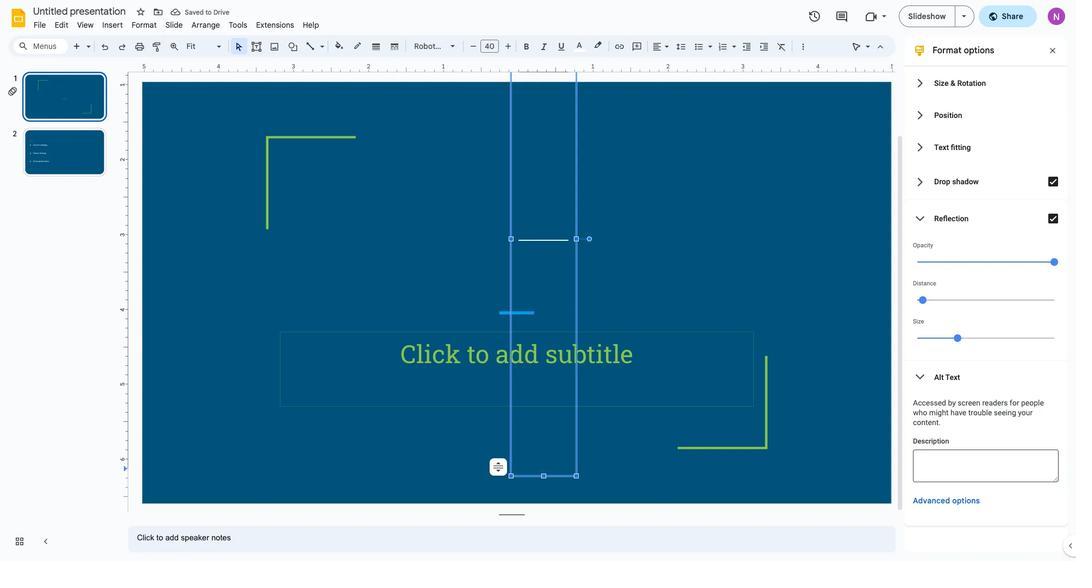 Task type: describe. For each thing, give the bounding box(es) containing it.
slide
[[166, 20, 183, 30]]

tools
[[229, 20, 248, 30]]

line & paragraph spacing image
[[675, 39, 688, 54]]

arrange menu item
[[187, 18, 225, 32]]

reflection tab
[[905, 200, 1068, 237]]

shape image
[[287, 39, 299, 54]]

toggle shadow image
[[1043, 171, 1065, 193]]

view
[[77, 20, 94, 30]]

bulleted list menu image
[[706, 39, 713, 43]]

saved to drive
[[185, 8, 230, 16]]

1
[[119, 83, 126, 87]]

border dash option
[[389, 39, 401, 54]]

font list. roboto slab selected. option
[[414, 39, 458, 54]]

position tab
[[905, 99, 1068, 131]]

Zoom field
[[183, 39, 226, 54]]

share button
[[979, 5, 1038, 27]]

content.
[[914, 418, 941, 427]]

new slide with layout image
[[84, 39, 91, 43]]

options for advanced options
[[953, 496, 981, 506]]

live pointer settings image
[[864, 39, 871, 43]]

tools menu item
[[225, 18, 252, 32]]

drop shadow tab
[[905, 163, 1068, 200]]

fitting
[[951, 143, 971, 151]]

extensions
[[256, 20, 294, 30]]

extensions menu item
[[252, 18, 299, 32]]

drive
[[214, 8, 230, 16]]

seeing
[[994, 408, 1017, 417]]

Star checkbox
[[133, 4, 148, 20]]

help
[[303, 20, 319, 30]]

roboto
[[414, 41, 440, 51]]

insert image image
[[268, 39, 281, 54]]

drop
[[935, 177, 951, 186]]

&
[[951, 79, 956, 87]]

format for format
[[132, 20, 157, 30]]

opacity
[[914, 242, 934, 249]]

advanced
[[914, 496, 951, 506]]

advanced options tab
[[914, 495, 981, 507]]

drop shadow
[[935, 177, 979, 186]]

arrange
[[192, 20, 220, 30]]

text color image
[[574, 39, 586, 52]]

people
[[1022, 399, 1045, 407]]

size for size & rotation
[[935, 79, 949, 87]]

alt text
[[935, 373, 961, 381]]

slab
[[442, 41, 458, 51]]

5
[[142, 63, 146, 70]]

position
[[935, 111, 963, 119]]

text fitting
[[935, 143, 971, 151]]

numbered list menu image
[[730, 39, 737, 43]]

Font size text field
[[481, 40, 499, 53]]

distance slider
[[914, 287, 1059, 312]]

format menu item
[[127, 18, 161, 32]]

alt text tab
[[905, 361, 1068, 393]]

share
[[1003, 11, 1024, 21]]

for
[[1010, 399, 1020, 407]]

menu bar inside menu bar banner
[[29, 14, 324, 32]]

bottom margin image
[[120, 466, 128, 504]]

opacity slider
[[914, 249, 1059, 274]]

might
[[930, 408, 949, 417]]

size for size
[[914, 318, 925, 325]]

Toggle shadow checkbox
[[1043, 171, 1065, 193]]



Task type: locate. For each thing, give the bounding box(es) containing it.
1 vertical spatial text
[[946, 373, 961, 381]]

size slider
[[914, 325, 1059, 350]]

option
[[490, 458, 507, 476]]

start slideshow (⌘+enter) image
[[962, 15, 967, 17]]

text
[[935, 143, 950, 151], [946, 373, 961, 381]]

slide menu item
[[161, 18, 187, 32]]

insert menu item
[[98, 18, 127, 32]]

text inside tab
[[935, 143, 950, 151]]

edit
[[55, 20, 68, 30]]

navigation
[[0, 61, 120, 561]]

0 horizontal spatial size
[[914, 318, 925, 325]]

shadow
[[953, 177, 979, 186]]

resize shape to fit text image
[[491, 460, 506, 475]]

screen
[[958, 399, 981, 407]]

text inside "tab"
[[946, 373, 961, 381]]

1 horizontal spatial format
[[933, 45, 962, 56]]

view menu item
[[73, 18, 98, 32]]

Rename text field
[[29, 4, 132, 17]]

opacity image
[[1051, 258, 1059, 266]]

Zoom text field
[[185, 39, 215, 54]]

size
[[935, 79, 949, 87], [914, 318, 925, 325]]

trouble
[[969, 408, 993, 417]]

edit menu item
[[50, 18, 73, 32]]

Toggle reflection checkbox
[[1043, 208, 1065, 229]]

file menu item
[[29, 18, 50, 32]]

1 vertical spatial size
[[914, 318, 925, 325]]

Font size field
[[481, 40, 504, 55]]

text left fitting
[[935, 143, 950, 151]]

advanced options
[[914, 496, 981, 506]]

reflection
[[935, 214, 969, 223]]

format options
[[933, 45, 995, 56]]

rotation
[[958, 79, 987, 87]]

help menu item
[[299, 18, 324, 32]]

text right alt
[[946, 373, 961, 381]]

0 vertical spatial text
[[935, 143, 950, 151]]

have
[[951, 408, 967, 417]]

who
[[914, 408, 928, 417]]

saved
[[185, 8, 204, 16]]

0 horizontal spatial format
[[132, 20, 157, 30]]

roboto slab
[[414, 41, 458, 51]]

border color: transparent image
[[352, 39, 364, 53]]

menu bar
[[29, 14, 324, 32]]

options
[[964, 45, 995, 56], [953, 496, 981, 506]]

your
[[1019, 408, 1033, 417]]

format options section
[[905, 35, 1068, 553]]

by
[[949, 399, 956, 407]]

size image
[[954, 334, 962, 342]]

saved to drive button
[[168, 4, 232, 20]]

size left "&"
[[935, 79, 949, 87]]

text fitting tab
[[905, 131, 1068, 163]]

description
[[914, 437, 950, 445]]

0 vertical spatial format
[[132, 20, 157, 30]]

format up "&"
[[933, 45, 962, 56]]

select line image
[[318, 39, 325, 43]]

insert
[[102, 20, 123, 30]]

alt
[[935, 373, 944, 381]]

menu bar containing file
[[29, 14, 324, 32]]

accessed by screen readers for people who might have trouble seeing your content.
[[914, 399, 1045, 427]]

1 vertical spatial format
[[933, 45, 962, 56]]

size down distance image
[[914, 318, 925, 325]]

readers
[[983, 399, 1008, 407]]

2
[[119, 158, 126, 162]]

accessed
[[914, 399, 947, 407]]

main toolbar
[[39, 0, 812, 513]]

format
[[132, 20, 157, 30], [933, 45, 962, 56]]

navigation inside format options "application"
[[0, 61, 120, 561]]

size & rotation
[[935, 79, 987, 87]]

format inside section
[[933, 45, 962, 56]]

Description text field
[[914, 450, 1059, 482]]

size & rotation tab
[[905, 67, 1068, 99]]

slideshow
[[909, 11, 947, 21]]

size inside tab
[[935, 79, 949, 87]]

fill color: transparent image
[[333, 39, 346, 53]]

format inside menu item
[[132, 20, 157, 30]]

to
[[206, 8, 212, 16]]

format down star option
[[132, 20, 157, 30]]

highlight color image
[[592, 39, 604, 52]]

menu bar banner
[[0, 0, 1077, 561]]

1 vertical spatial options
[[953, 496, 981, 506]]

Menus field
[[14, 39, 68, 54]]

0 vertical spatial options
[[964, 45, 995, 56]]

0 vertical spatial size
[[935, 79, 949, 87]]

options right 'advanced'
[[953, 496, 981, 506]]

1 horizontal spatial size
[[935, 79, 949, 87]]

mode and view toolbar
[[848, 35, 890, 57]]

format options application
[[0, 0, 1077, 561]]

slideshow button
[[900, 5, 956, 27]]

options inside tab
[[953, 496, 981, 506]]

file
[[34, 20, 46, 30]]

border weight option
[[370, 39, 383, 54]]

options up size & rotation tab
[[964, 45, 995, 56]]

distance image
[[920, 296, 927, 304]]

format for format options
[[933, 45, 962, 56]]

distance
[[914, 280, 937, 287]]

options for format options
[[964, 45, 995, 56]]



Task type: vqa. For each thing, say whether or not it's contained in the screenshot.
Numbered list (⌘+Shift+7) Image
no



